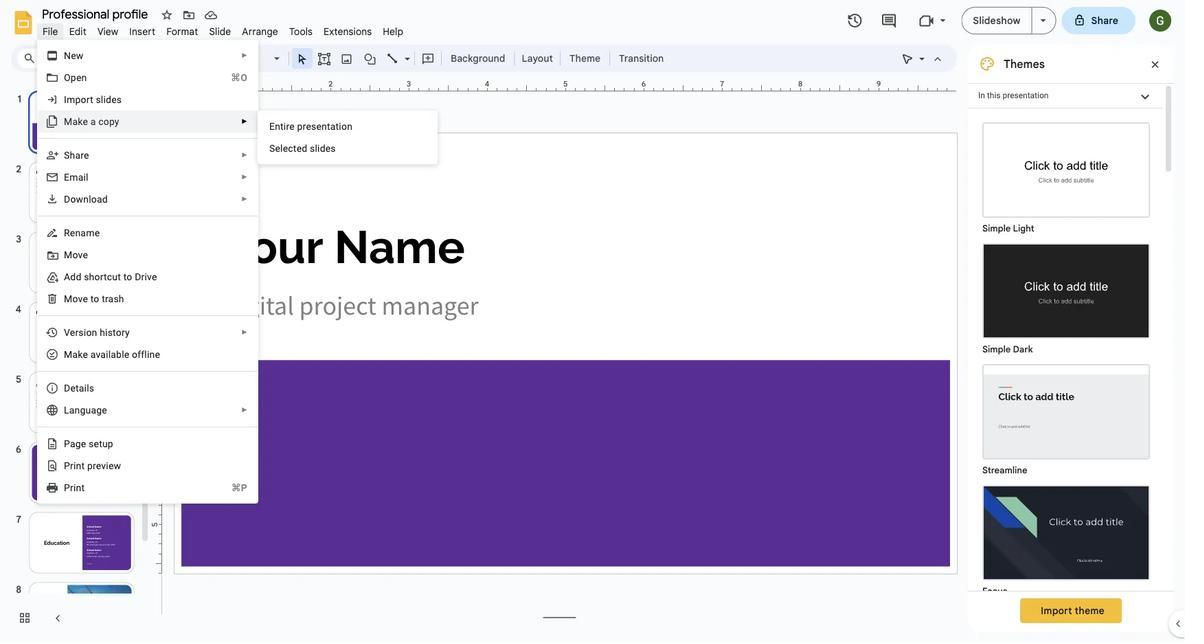 Task type: locate. For each thing, give the bounding box(es) containing it.
simple
[[983, 223, 1011, 234], [983, 344, 1011, 355]]

slides up the opy
[[96, 94, 122, 105]]

t
[[91, 293, 94, 304]]

themes application
[[0, 0, 1186, 643]]

e up s elected slides
[[269, 121, 275, 132]]

theme
[[1075, 605, 1105, 617]]

3 ► from the top
[[241, 151, 248, 159]]

email e element
[[64, 171, 93, 183]]

mode and view toolbar
[[897, 45, 949, 72]]

simple left light
[[983, 223, 1011, 234]]

⌘p
[[231, 482, 247, 493]]

1 ► from the top
[[241, 52, 248, 59]]

page setup g element
[[64, 438, 117, 449]]

language l element
[[64, 404, 111, 416]]

e for k
[[83, 349, 88, 360]]

1 vertical spatial e
[[81, 438, 86, 449]]

anguage
[[69, 404, 107, 416]]

background button
[[445, 48, 512, 69]]

e right ma
[[83, 349, 88, 360]]

k
[[78, 349, 83, 360]]

simple inside option
[[983, 223, 1011, 234]]

edit menu item
[[64, 23, 92, 40]]

e right pa
[[81, 438, 86, 449]]

slideshow
[[973, 14, 1021, 26]]

⌘p element
[[215, 481, 247, 495]]

ownload
[[70, 193, 108, 205]]

Menus field
[[17, 49, 86, 68]]

import for import slides
[[64, 94, 93, 105]]

c
[[98, 116, 104, 127]]

slides down the entire presentation e element
[[310, 143, 336, 154]]

0 horizontal spatial presentation
[[297, 121, 353, 132]]

navigation inside themes application
[[0, 78, 151, 643]]

menu containing n
[[3, 0, 258, 520]]

simple inside radio
[[983, 344, 1011, 355]]

1 horizontal spatial e
[[269, 121, 275, 132]]

0 vertical spatial presentation
[[1003, 91, 1049, 100]]

add shortcut to drive
[[64, 271, 157, 282]]

import
[[64, 94, 93, 105], [1041, 605, 1073, 617]]

1 vertical spatial simple
[[983, 344, 1011, 355]]

help menu item
[[377, 23, 409, 40]]

print p element
[[64, 482, 89, 493]]

presentation options image
[[1041, 19, 1046, 22]]

help
[[383, 25, 404, 37]]

0 horizontal spatial import
[[64, 94, 93, 105]]

s up e mail
[[64, 149, 70, 161]]

simple dark
[[983, 344, 1033, 355]]

r ename
[[64, 227, 100, 238]]

l anguage
[[64, 404, 107, 416]]

1 horizontal spatial slides
[[310, 143, 336, 154]]

option group containing simple light
[[968, 109, 1164, 643]]

option group
[[968, 109, 1164, 643]]

1 simple from the top
[[983, 223, 1011, 234]]

7 ► from the top
[[241, 406, 248, 414]]

0 vertical spatial import
[[64, 94, 93, 105]]

presentation down themes at the top right of the page
[[1003, 91, 1049, 100]]

g
[[75, 438, 81, 449]]

ename
[[70, 227, 100, 238]]

move
[[64, 293, 88, 304]]

0 vertical spatial e
[[83, 349, 88, 360]]

s
[[269, 143, 275, 154], [64, 149, 70, 161]]

0 horizontal spatial slides
[[96, 94, 122, 105]]

► for l anguage
[[241, 406, 248, 414]]

Zoom field
[[232, 49, 286, 69]]

simple left dark
[[983, 344, 1011, 355]]

navigation
[[0, 78, 151, 643]]

1 vertical spatial slides
[[310, 143, 336, 154]]

shape image
[[363, 49, 378, 68]]

tools menu item
[[284, 23, 318, 40]]

d ownload
[[64, 193, 108, 205]]

option group inside themes section
[[968, 109, 1164, 643]]

0 vertical spatial simple
[[983, 223, 1011, 234]]

p
[[64, 482, 70, 493]]

ma k e available offline
[[64, 349, 160, 360]]

4 ► from the top
[[241, 173, 248, 181]]

5 ► from the top
[[241, 195, 248, 203]]

view menu item
[[92, 23, 124, 40]]

1 horizontal spatial s
[[269, 143, 275, 154]]

elected
[[275, 143, 307, 154]]

e
[[269, 121, 275, 132], [64, 171, 70, 183]]

file menu item
[[37, 23, 64, 40]]

1 vertical spatial presentation
[[297, 121, 353, 132]]

presentation up selected slides s element
[[297, 121, 353, 132]]

►
[[241, 52, 248, 59], [241, 118, 248, 125], [241, 151, 248, 159], [241, 173, 248, 181], [241, 195, 248, 203], [241, 329, 248, 336], [241, 406, 248, 414]]

extensions
[[324, 25, 372, 37]]

► for opy
[[241, 118, 248, 125]]

s down ntire
[[269, 143, 275, 154]]

1 vertical spatial e
[[64, 171, 70, 183]]

extensions menu item
[[318, 23, 377, 40]]

new n element
[[64, 50, 88, 61]]

print pre v iew
[[64, 460, 121, 471]]

2 simple from the top
[[983, 344, 1011, 355]]

ew
[[71, 50, 84, 61]]

presentation inside tab
[[1003, 91, 1049, 100]]

e mail
[[64, 171, 88, 183]]

move t o trash
[[64, 293, 124, 304]]

0 vertical spatial e
[[269, 121, 275, 132]]

Focus radio
[[976, 478, 1157, 599]]

view
[[98, 25, 118, 37]]

menu bar containing file
[[37, 18, 409, 41]]

0 horizontal spatial e
[[64, 171, 70, 183]]

format
[[166, 25, 198, 37]]

format menu item
[[161, 23, 204, 40]]

1 horizontal spatial import
[[1041, 605, 1073, 617]]

2 ► from the top
[[241, 118, 248, 125]]

shortcut
[[84, 271, 121, 282]]

make a c opy
[[64, 116, 119, 127]]

pa g e setup
[[64, 438, 113, 449]]

setup
[[89, 438, 113, 449]]

s hare
[[64, 149, 89, 161]]

move m element
[[64, 249, 92, 260]]

slide
[[209, 25, 231, 37]]

m
[[64, 249, 72, 260]]

edit
[[69, 25, 87, 37]]

d
[[64, 193, 70, 205]]

ma
[[64, 349, 78, 360]]

e
[[83, 349, 88, 360], [81, 438, 86, 449]]

slides
[[96, 94, 122, 105], [310, 143, 336, 154]]

make
[[64, 116, 88, 127]]

in
[[979, 91, 986, 100]]

menu
[[3, 0, 258, 520], [258, 111, 438, 164]]

import left 'theme'
[[1041, 605, 1073, 617]]

insert image image
[[339, 49, 355, 68]]

Star checkbox
[[157, 5, 177, 25]]

0 horizontal spatial s
[[64, 149, 70, 161]]

6 ► from the top
[[241, 329, 248, 336]]

s for hare
[[64, 149, 70, 161]]

open o element
[[64, 72, 91, 83]]

slide menu item
[[204, 23, 237, 40]]

slideshow button
[[962, 7, 1033, 34]]

s for elected
[[269, 143, 275, 154]]

offline
[[132, 349, 160, 360]]

selected slides s element
[[269, 143, 340, 154]]

1 vertical spatial import
[[1041, 605, 1073, 617]]

rint
[[70, 482, 85, 493]]

import down pen
[[64, 94, 93, 105]]

share
[[1092, 14, 1119, 26]]

presentation
[[1003, 91, 1049, 100], [297, 121, 353, 132]]

1 horizontal spatial presentation
[[1003, 91, 1049, 100]]

file
[[43, 25, 58, 37]]

make a copy c element
[[64, 116, 124, 127]]

o
[[94, 293, 99, 304]]

import inside button
[[1041, 605, 1073, 617]]

n ew
[[64, 50, 84, 61]]

► for d ownload
[[241, 195, 248, 203]]

e up d
[[64, 171, 70, 183]]

menu bar
[[37, 18, 409, 41]]

arrange menu item
[[237, 23, 284, 40]]

import inside menu
[[64, 94, 93, 105]]

e for g
[[81, 438, 86, 449]]



Task type: describe. For each thing, give the bounding box(es) containing it.
insert
[[129, 25, 155, 37]]

print preview v element
[[64, 460, 125, 471]]

streamline
[[983, 465, 1028, 476]]

pen
[[71, 72, 87, 83]]

presentation for in this presentation
[[1003, 91, 1049, 100]]

► for e mail
[[241, 173, 248, 181]]

details
[[64, 382, 94, 394]]

themes
[[1004, 57, 1045, 71]]

import slides z element
[[64, 94, 126, 105]]

e for ntire
[[269, 121, 275, 132]]

version history h element
[[64, 327, 134, 338]]

in this presentation tab
[[968, 83, 1164, 109]]

background
[[451, 52, 505, 64]]

ntire
[[275, 121, 295, 132]]

import slides
[[64, 94, 122, 105]]

download d element
[[64, 193, 112, 205]]

main toolbar
[[85, 48, 671, 69]]

available
[[91, 349, 129, 360]]

e for mail
[[64, 171, 70, 183]]

simple light
[[983, 223, 1035, 234]]

presentation for e ntire presentation
[[297, 121, 353, 132]]

drive
[[135, 271, 157, 282]]

import theme button
[[1021, 599, 1122, 623]]

a
[[91, 116, 96, 127]]

focus
[[983, 586, 1008, 597]]

r
[[64, 227, 70, 238]]

v
[[101, 460, 106, 471]]

⌘o
[[231, 72, 247, 83]]

arrange
[[242, 25, 278, 37]]

simple for simple dark
[[983, 344, 1011, 355]]

print
[[64, 460, 85, 471]]

menu bar inside menu bar banner
[[37, 18, 409, 41]]

in this presentation
[[979, 91, 1049, 100]]

theme
[[570, 52, 601, 64]]

e ntire presentation
[[269, 121, 353, 132]]

dark
[[1013, 344, 1033, 355]]

► for s hare
[[241, 151, 248, 159]]

Simple Light radio
[[976, 115, 1157, 643]]

move to trash t element
[[64, 293, 128, 304]]

to
[[123, 271, 132, 282]]

p rint
[[64, 482, 85, 493]]

opy
[[104, 116, 119, 127]]

details b element
[[64, 382, 98, 394]]

theme button
[[564, 48, 607, 69]]

⌘o element
[[214, 71, 247, 85]]

share button
[[1062, 7, 1136, 34]]

iew
[[106, 460, 121, 471]]

share s element
[[64, 149, 93, 161]]

pre
[[87, 460, 101, 471]]

l
[[64, 404, 69, 416]]

simple for simple light
[[983, 223, 1011, 234]]

import theme
[[1041, 605, 1105, 617]]

► for istory
[[241, 329, 248, 336]]

make available offline k element
[[64, 349, 164, 360]]

pa
[[64, 438, 75, 449]]

version
[[64, 327, 97, 338]]

transition
[[619, 52, 664, 64]]

import for import theme
[[1041, 605, 1073, 617]]

n
[[64, 50, 71, 61]]

mail
[[70, 171, 88, 183]]

menu containing e
[[258, 111, 438, 164]]

layout button
[[518, 48, 557, 69]]

► for n ew
[[241, 52, 248, 59]]

o
[[64, 72, 71, 83]]

version h istory
[[64, 327, 130, 338]]

Streamline radio
[[976, 357, 1157, 478]]

istory
[[105, 327, 130, 338]]

add
[[64, 271, 81, 282]]

entire presentation e element
[[269, 121, 357, 132]]

0 vertical spatial slides
[[96, 94, 122, 105]]

Rename text field
[[37, 5, 156, 22]]

light
[[1013, 223, 1035, 234]]

hare
[[70, 149, 89, 161]]

Simple Dark radio
[[976, 236, 1157, 357]]

rename r element
[[64, 227, 104, 238]]

h
[[100, 327, 105, 338]]

s elected slides
[[269, 143, 336, 154]]

menu bar banner
[[0, 0, 1186, 643]]

tools
[[289, 25, 313, 37]]

transition button
[[613, 48, 670, 69]]

add shortcut to drive , element
[[64, 271, 161, 282]]

o pen
[[64, 72, 87, 83]]

this
[[988, 91, 1001, 100]]

trash
[[102, 293, 124, 304]]

layout
[[522, 52, 553, 64]]

insert menu item
[[124, 23, 161, 40]]

Zoom text field
[[234, 49, 272, 68]]

m ove
[[64, 249, 88, 260]]

themes section
[[968, 45, 1175, 643]]

ove
[[72, 249, 88, 260]]



Task type: vqa. For each thing, say whether or not it's contained in the screenshot.
Slides
yes



